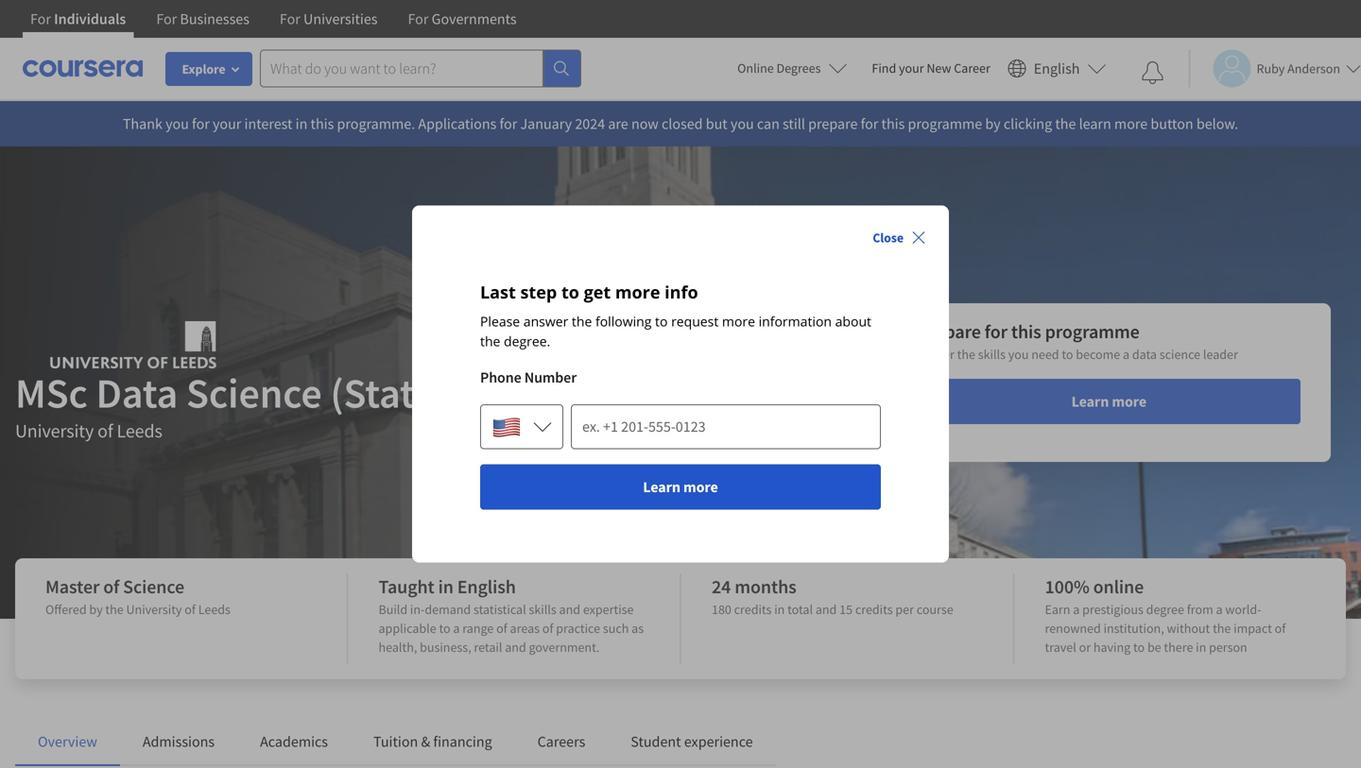 Task type: describe. For each thing, give the bounding box(es) containing it.
in inside "24 months 180 credits in total and 15 credits per course"
[[774, 601, 785, 618]]

institution,
[[1104, 620, 1164, 637]]

0 vertical spatial by
[[985, 114, 1001, 133]]

university of leeds logo image
[[15, 321, 251, 369]]

impact
[[1234, 620, 1272, 637]]

1 horizontal spatial and
[[559, 601, 580, 618]]

degree
[[1146, 601, 1184, 618]]

🇺🇸 dialog
[[412, 206, 949, 563]]

1 horizontal spatial you
[[731, 114, 754, 133]]

english button
[[1000, 38, 1114, 99]]

step
[[520, 281, 557, 304]]

applicable
[[379, 620, 436, 637]]

areas
[[510, 620, 540, 637]]

data
[[96, 367, 178, 419]]

applications
[[418, 114, 497, 133]]

retail
[[474, 639, 502, 656]]

for for businesses
[[156, 9, 177, 28]]

tuition
[[373, 733, 418, 751]]

a right earn
[[1073, 601, 1080, 618]]

last
[[480, 281, 516, 304]]

offered
[[45, 601, 87, 618]]

answer
[[523, 312, 568, 330]]

for for universities
[[280, 9, 300, 28]]

the left learn
[[1055, 114, 1076, 133]]

online
[[1093, 575, 1144, 599]]

find your new career link
[[862, 57, 1000, 80]]

student
[[631, 733, 681, 751]]

last step to get more info please answer the following to request more information about the degree.
[[480, 281, 871, 350]]

banner navigation
[[15, 0, 532, 38]]

more right request
[[722, 312, 755, 330]]

in-
[[410, 601, 425, 618]]

january
[[520, 114, 572, 133]]

request
[[671, 312, 719, 330]]

overview
[[38, 733, 97, 751]]

interest
[[244, 114, 292, 133]]

total
[[787, 601, 813, 618]]

programme.
[[337, 114, 415, 133]]

course
[[917, 601, 953, 618]]

science for of
[[123, 575, 184, 599]]

learn for right 'learn more' button
[[1071, 392, 1109, 411]]

last step to get more info status
[[480, 281, 881, 351]]

tuition & financing link
[[373, 733, 492, 751]]

per
[[895, 601, 914, 618]]

need
[[1031, 346, 1059, 363]]

of inside 100% online earn a prestigious degree from a world- renowned institution, without the impact of travel or having to be there in person
[[1275, 620, 1286, 637]]

careers link
[[537, 733, 585, 751]]

the inside prepare for this programme master the skills you need to become a data science leader
[[957, 346, 975, 363]]

academics link
[[260, 733, 328, 751]]

more up following in the left of the page
[[615, 281, 660, 304]]

a inside taught in english build in-demand statistical  skills and expertise applicable to a range of areas of practice such as health, business, retail and government.
[[453, 620, 460, 637]]

for right repare
[[861, 114, 878, 133]]

are
[[608, 114, 628, 133]]

phone number
[[480, 368, 577, 387]]

msc
[[15, 367, 88, 419]]

p
[[808, 114, 817, 133]]

prestigious
[[1082, 601, 1144, 618]]

taught
[[379, 575, 434, 599]]

0 horizontal spatial this
[[311, 114, 334, 133]]

a inside prepare for this programme master the skills you need to become a data science leader
[[1123, 346, 1130, 363]]

15
[[839, 601, 853, 618]]

build
[[379, 601, 407, 618]]

student experience link
[[631, 733, 753, 751]]

experience
[[684, 733, 753, 751]]

become
[[1076, 346, 1120, 363]]

0 vertical spatial learn more
[[1071, 392, 1147, 411]]

please
[[480, 312, 520, 330]]

msc data science (statistics) university of leeds
[[15, 367, 519, 443]]

expertise
[[583, 601, 634, 618]]

admissions
[[143, 733, 215, 751]]

the inside 100% online earn a prestigious degree from a world- renowned institution, without the impact of travel or having to be there in person
[[1213, 620, 1231, 637]]

demand
[[425, 601, 471, 618]]

close
[[873, 229, 904, 246]]

1 horizontal spatial learn more button
[[917, 379, 1301, 424]]

this inside prepare for this programme master the skills you need to become a data science leader
[[1011, 320, 1041, 344]]

leeds inside master of science offered by the university of leeds
[[198, 601, 231, 618]]

statistical
[[474, 601, 526, 618]]

but
[[706, 114, 728, 133]]

leeds inside msc data science (statistics) university of leeds
[[117, 419, 162, 443]]

still
[[783, 114, 805, 133]]

range
[[462, 620, 494, 637]]

for right thank
[[192, 114, 210, 133]]

by inside master of science offered by the university of leeds
[[89, 601, 103, 618]]

or
[[1079, 639, 1091, 656]]

2 credits from the left
[[855, 601, 893, 618]]

travel
[[1045, 639, 1076, 656]]

renowned
[[1045, 620, 1101, 637]]

master inside master of science offered by the university of leeds
[[45, 575, 100, 599]]

science for data
[[186, 367, 322, 419]]

english inside taught in english build in-demand statistical  skills and expertise applicable to a range of areas of practice such as health, business, retail and government.
[[457, 575, 516, 599]]

from
[[1187, 601, 1213, 618]]

without
[[1167, 620, 1210, 637]]

coursera image
[[23, 53, 143, 83]]

tuition & financing
[[373, 733, 492, 751]]

there
[[1164, 639, 1193, 656]]

a right from
[[1216, 601, 1223, 618]]

world-
[[1225, 601, 1261, 618]]

now
[[631, 114, 659, 133]]

science
[[1160, 346, 1200, 363]]

get
[[584, 281, 611, 304]]

university inside master of science offered by the university of leeds
[[126, 601, 182, 618]]

show notifications image
[[1141, 61, 1164, 84]]

university inside msc data science (statistics) university of leeds
[[15, 419, 94, 443]]

leader
[[1203, 346, 1238, 363]]

career
[[954, 60, 990, 77]]

1 horizontal spatial your
[[899, 60, 924, 77]]

find your new career
[[872, 60, 990, 77]]

24
[[712, 575, 731, 599]]

(statistics)
[[330, 367, 519, 419]]



Task type: vqa. For each thing, say whether or not it's contained in the screenshot.
Resume,
no



Task type: locate. For each thing, give the bounding box(es) containing it.
learn more down phone number phone field
[[643, 478, 718, 497]]

0 horizontal spatial learn more
[[643, 478, 718, 497]]

0 vertical spatial learn more button
[[917, 379, 1301, 424]]

admissions link
[[143, 733, 215, 751]]

find
[[872, 60, 896, 77]]

programme
[[908, 114, 982, 133], [1045, 320, 1140, 344]]

for right prepare
[[985, 320, 1007, 344]]

for left governments
[[408, 9, 429, 28]]

to left be
[[1133, 639, 1145, 656]]

3 for from the left
[[280, 9, 300, 28]]

0 horizontal spatial your
[[213, 114, 241, 133]]

0 horizontal spatial leeds
[[117, 419, 162, 443]]

to inside prepare for this programme master the skills you need to become a data science leader
[[1062, 346, 1073, 363]]

1 credits from the left
[[734, 601, 772, 618]]

the down get
[[572, 312, 592, 330]]

2 horizontal spatial and
[[816, 601, 837, 618]]

None search field
[[260, 50, 581, 87]]

info
[[665, 281, 698, 304]]

to right need
[[1062, 346, 1073, 363]]

for governments
[[408, 9, 517, 28]]

0 vertical spatial your
[[899, 60, 924, 77]]

learn more
[[1071, 392, 1147, 411], [643, 478, 718, 497]]

0 horizontal spatial by
[[89, 601, 103, 618]]

more down phone number phone field
[[683, 478, 718, 497]]

for for governments
[[408, 9, 429, 28]]

more down data
[[1112, 392, 1147, 411]]

in right there
[[1196, 639, 1206, 656]]

&
[[421, 733, 430, 751]]

for left individuals
[[30, 9, 51, 28]]

the right offered
[[105, 601, 124, 618]]

this up need
[[1011, 320, 1041, 344]]

government.
[[529, 639, 600, 656]]

0 vertical spatial skills
[[978, 346, 1006, 363]]

skills down prepare
[[978, 346, 1006, 363]]

0 horizontal spatial skills
[[529, 601, 556, 618]]

in
[[296, 114, 308, 133], [438, 575, 454, 599], [774, 601, 785, 618], [1196, 639, 1206, 656]]

programme up become
[[1045, 320, 1140, 344]]

skills
[[978, 346, 1006, 363], [529, 601, 556, 618]]

0 vertical spatial master
[[917, 346, 954, 363]]

learn more button down become
[[917, 379, 1301, 424]]

more
[[1114, 114, 1148, 133], [615, 281, 660, 304], [722, 312, 755, 330], [1112, 392, 1147, 411], [683, 478, 718, 497]]

and left 15
[[816, 601, 837, 618]]

earn
[[1045, 601, 1070, 618]]

and up practice
[[559, 601, 580, 618]]

can
[[757, 114, 780, 133]]

about
[[835, 312, 871, 330]]

1 horizontal spatial university
[[126, 601, 182, 618]]

2 horizontal spatial this
[[1011, 320, 1041, 344]]

to left get
[[561, 281, 579, 304]]

in left total
[[774, 601, 785, 618]]

close button
[[865, 221, 934, 255]]

the inside master of science offered by the university of leeds
[[105, 601, 124, 618]]

you right but
[[731, 114, 754, 133]]

and down areas
[[505, 639, 526, 656]]

0 vertical spatial programme
[[908, 114, 982, 133]]

to up business,
[[439, 620, 450, 637]]

0 horizontal spatial master
[[45, 575, 100, 599]]

0 horizontal spatial english
[[457, 575, 516, 599]]

practice
[[556, 620, 600, 637]]

universities
[[303, 9, 378, 28]]

financing
[[433, 733, 492, 751]]

science inside msc data science (statistics) university of leeds
[[186, 367, 322, 419]]

for individuals
[[30, 9, 126, 28]]

1 vertical spatial learn
[[643, 478, 680, 497]]

🇺🇸 button
[[480, 404, 563, 449]]

1 vertical spatial master
[[45, 575, 100, 599]]

4 for from the left
[[408, 9, 429, 28]]

learn down become
[[1071, 392, 1109, 411]]

1 vertical spatial english
[[457, 575, 516, 599]]

degree.
[[504, 332, 550, 350]]

learn
[[1079, 114, 1111, 133]]

learn more down become
[[1071, 392, 1147, 411]]

prepare for this programme master the skills you need to become a data science leader
[[917, 320, 1238, 363]]

1 vertical spatial university
[[126, 601, 182, 618]]

this right repare
[[881, 114, 905, 133]]

academics
[[260, 733, 328, 751]]

100%
[[1045, 575, 1089, 599]]

0 vertical spatial leeds
[[117, 419, 162, 443]]

1 horizontal spatial leeds
[[198, 601, 231, 618]]

for for individuals
[[30, 9, 51, 28]]

overview link
[[38, 733, 97, 751]]

to left request
[[655, 312, 668, 330]]

1 horizontal spatial master
[[917, 346, 954, 363]]

new
[[927, 60, 951, 77]]

careers
[[537, 733, 585, 751]]

learn for the leftmost 'learn more' button
[[643, 478, 680, 497]]

in up demand
[[438, 575, 454, 599]]

master up offered
[[45, 575, 100, 599]]

of inside msc data science (statistics) university of leeds
[[97, 419, 113, 443]]

1 horizontal spatial this
[[881, 114, 905, 133]]

months
[[735, 575, 796, 599]]

1 horizontal spatial by
[[985, 114, 1001, 133]]

master inside prepare for this programme master the skills you need to become a data science leader
[[917, 346, 954, 363]]

clicking
[[1004, 114, 1052, 133]]

100% online earn a prestigious degree from a world- renowned institution, without the impact of travel or having to be there in person
[[1045, 575, 1286, 656]]

learn down phone number phone field
[[643, 478, 680, 497]]

180
[[712, 601, 731, 618]]

learn more button
[[917, 379, 1301, 424], [480, 465, 881, 510]]

Phone Number telephone field
[[571, 404, 881, 449]]

1 vertical spatial leeds
[[198, 601, 231, 618]]

for
[[30, 9, 51, 28], [156, 9, 177, 28], [280, 9, 300, 28], [408, 9, 429, 28]]

to inside 100% online earn a prestigious degree from a world- renowned institution, without the impact of travel or having to be there in person
[[1133, 639, 1145, 656]]

learn more button down phone number phone field
[[480, 465, 881, 510]]

student experience
[[631, 733, 753, 751]]

0 horizontal spatial you
[[165, 114, 189, 133]]

0 vertical spatial english
[[1034, 59, 1080, 78]]

1 vertical spatial skills
[[529, 601, 556, 618]]

in inside 100% online earn a prestigious degree from a world- renowned institution, without the impact of travel or having to be there in person
[[1196, 639, 1206, 656]]

your left interest in the left top of the page
[[213, 114, 241, 133]]

2 horizontal spatial you
[[1008, 346, 1029, 363]]

governments
[[432, 9, 517, 28]]

this
[[311, 114, 334, 133], [881, 114, 905, 133], [1011, 320, 1041, 344]]

learn
[[1071, 392, 1109, 411], [643, 478, 680, 497]]

a down demand
[[453, 620, 460, 637]]

0 horizontal spatial learn
[[643, 478, 680, 497]]

english
[[1034, 59, 1080, 78], [457, 575, 516, 599]]

1 horizontal spatial english
[[1034, 59, 1080, 78]]

thank
[[123, 114, 162, 133]]

the up person
[[1213, 620, 1231, 637]]

master of science offered by the university of leeds
[[45, 575, 231, 618]]

this left programme.
[[311, 114, 334, 133]]

credits right 15
[[855, 601, 893, 618]]

0 horizontal spatial credits
[[734, 601, 772, 618]]

your
[[899, 60, 924, 77], [213, 114, 241, 133]]

such
[[603, 620, 629, 637]]

1 horizontal spatial learn
[[1071, 392, 1109, 411]]

1 vertical spatial science
[[123, 575, 184, 599]]

0 horizontal spatial science
[[123, 575, 184, 599]]

for left "january"
[[500, 114, 517, 133]]

information
[[759, 312, 832, 330]]

having
[[1093, 639, 1131, 656]]

1 horizontal spatial learn more
[[1071, 392, 1147, 411]]

skills inside prepare for this programme master the skills you need to become a data science leader
[[978, 346, 1006, 363]]

a left data
[[1123, 346, 1130, 363]]

and
[[559, 601, 580, 618], [816, 601, 837, 618], [505, 639, 526, 656]]

1 horizontal spatial science
[[186, 367, 322, 419]]

number
[[524, 368, 577, 387]]

programme down 'new'
[[908, 114, 982, 133]]

your right find
[[899, 60, 924, 77]]

following
[[595, 312, 652, 330]]

for
[[192, 114, 210, 133], [500, 114, 517, 133], [861, 114, 878, 133], [985, 320, 1007, 344]]

learn inside 🇺🇸 dialog
[[643, 478, 680, 497]]

1 vertical spatial programme
[[1045, 320, 1140, 344]]

university
[[15, 419, 94, 443], [126, 601, 182, 618]]

you inside prepare for this programme master the skills you need to become a data science leader
[[1008, 346, 1029, 363]]

for businesses
[[156, 9, 249, 28]]

english up 'statistical'
[[457, 575, 516, 599]]

1 vertical spatial learn more button
[[480, 465, 881, 510]]

0 horizontal spatial programme
[[908, 114, 982, 133]]

thank you for your interest in this programme. applications for january 2024 are now closed but you can still p repare for this programme by clicking the learn more button below.
[[123, 114, 1238, 133]]

university left data
[[15, 419, 94, 443]]

0 horizontal spatial and
[[505, 639, 526, 656]]

for left universities
[[280, 9, 300, 28]]

1 horizontal spatial programme
[[1045, 320, 1140, 344]]

1 vertical spatial by
[[89, 601, 103, 618]]

business,
[[420, 639, 471, 656]]

you left need
[[1008, 346, 1029, 363]]

to
[[561, 281, 579, 304], [655, 312, 668, 330], [1062, 346, 1073, 363], [439, 620, 450, 637], [1133, 639, 1145, 656]]

1 vertical spatial your
[[213, 114, 241, 133]]

button
[[1151, 114, 1193, 133]]

for universities
[[280, 9, 378, 28]]

english inside button
[[1034, 59, 1080, 78]]

the down prepare
[[957, 346, 975, 363]]

for inside prepare for this programme master the skills you need to become a data science leader
[[985, 320, 1007, 344]]

closed
[[662, 114, 703, 133]]

2 for from the left
[[156, 9, 177, 28]]

english up clicking
[[1034, 59, 1080, 78]]

0 vertical spatial university
[[15, 419, 94, 443]]

24 months 180 credits in total and 15 credits per course
[[712, 575, 953, 618]]

taught in english build in-demand statistical  skills and expertise applicable to a range of areas of practice such as health, business, retail and government.
[[379, 575, 644, 656]]

the down please at the left top of the page
[[480, 332, 500, 350]]

you right thank
[[165, 114, 189, 133]]

below.
[[1196, 114, 1238, 133]]

by left clicking
[[985, 114, 1001, 133]]

skills up areas
[[529, 601, 556, 618]]

in inside taught in english build in-demand statistical  skills and expertise applicable to a range of areas of practice such as health, business, retail and government.
[[438, 575, 454, 599]]

by right offered
[[89, 601, 103, 618]]

2024
[[575, 114, 605, 133]]

0 vertical spatial learn
[[1071, 392, 1109, 411]]

science inside master of science offered by the university of leeds
[[123, 575, 184, 599]]

in right interest in the left top of the page
[[296, 114, 308, 133]]

prepare
[[917, 320, 981, 344]]

to inside taught in english build in-demand statistical  skills and expertise applicable to a range of areas of practice such as health, business, retail and government.
[[439, 620, 450, 637]]

0 horizontal spatial learn more button
[[480, 465, 881, 510]]

1 for from the left
[[30, 9, 51, 28]]

person
[[1209, 639, 1247, 656]]

and inside "24 months 180 credits in total and 15 credits per course"
[[816, 601, 837, 618]]

be
[[1147, 639, 1161, 656]]

credits down "months"
[[734, 601, 772, 618]]

for left businesses
[[156, 9, 177, 28]]

master down prepare
[[917, 346, 954, 363]]

1 vertical spatial learn more
[[643, 478, 718, 497]]

more right learn
[[1114, 114, 1148, 133]]

0 horizontal spatial university
[[15, 419, 94, 443]]

university right offered
[[126, 601, 182, 618]]

1 horizontal spatial skills
[[978, 346, 1006, 363]]

programme inside prepare for this programme master the skills you need to become a data science leader
[[1045, 320, 1140, 344]]

repare
[[817, 114, 858, 133]]

0 vertical spatial science
[[186, 367, 322, 419]]

1 horizontal spatial credits
[[855, 601, 893, 618]]

health,
[[379, 639, 417, 656]]

learn more inside 🇺🇸 dialog
[[643, 478, 718, 497]]

skills inside taught in english build in-demand statistical  skills and expertise applicable to a range of areas of practice such as health, business, retail and government.
[[529, 601, 556, 618]]

businesses
[[180, 9, 249, 28]]



